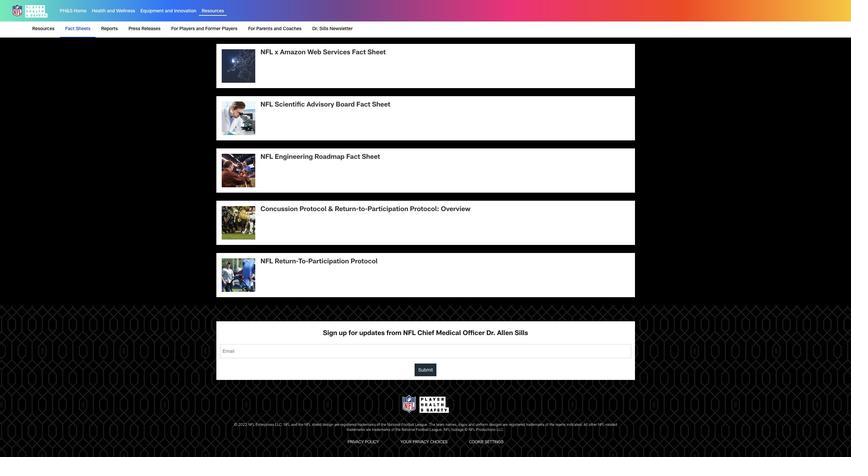 Task type: vqa. For each thing, say whether or not it's contained in the screenshot.
Allen
yes



Task type: describe. For each thing, give the bounding box(es) containing it.
services
[[323, 50, 350, 57]]

teams
[[556, 424, 566, 428]]

for parents and coaches link
[[246, 21, 304, 37]]

2 vertical spatial sheet
[[362, 155, 380, 161]]

shutterstock_665557528 converted image
[[222, 49, 255, 83]]

nfl up cookie
[[469, 429, 476, 433]]

for players and former players link
[[169, 21, 240, 37]]

fact right services
[[352, 50, 366, 57]]

sheets
[[76, 27, 90, 32]]

uniform
[[476, 424, 488, 428]]

1 horizontal spatial participation
[[368, 207, 409, 214]]

0 vertical spatial sheet
[[368, 50, 386, 57]]

1 players from the left
[[179, 27, 195, 32]]

trademarks up privacy policy
[[358, 424, 376, 428]]

reports
[[101, 27, 118, 32]]

x
[[275, 50, 278, 57]]

2 players from the left
[[222, 27, 238, 32]]

nfl down names,
[[444, 429, 451, 433]]

phs image
[[401, 394, 451, 415]]

trademarks up policy
[[372, 429, 391, 433]]

0 horizontal spatial of
[[377, 424, 380, 428]]

the up your
[[396, 429, 401, 433]]

nfl x amazon web services fact sheet
[[261, 50, 386, 57]]

nfl right the 'from'
[[403, 331, 416, 338]]

1 registered from the left
[[341, 424, 357, 428]]

updates
[[359, 331, 385, 338]]

nfl right 2022
[[248, 424, 255, 428]]

health and wellness link
[[92, 9, 135, 14]]

wellness
[[116, 9, 135, 14]]

1 horizontal spatial are
[[366, 429, 371, 433]]

equipment
[[141, 9, 164, 14]]

health and wellness
[[92, 9, 135, 14]]

up
[[339, 331, 347, 338]]

to-
[[298, 259, 308, 266]]

cookie settings
[[469, 441, 504, 445]]

0 vertical spatial football
[[402, 424, 414, 428]]

fact sheets link
[[63, 21, 93, 37]]

1 horizontal spatial return-
[[335, 207, 359, 214]]

dr. sills newsletter link
[[310, 21, 356, 37]]

1 horizontal spatial resources link
[[202, 9, 224, 14]]

ph&s
[[60, 9, 73, 14]]

Email email field
[[220, 345, 632, 359]]

shield
[[312, 424, 322, 428]]

team
[[437, 424, 445, 428]]

nfl engineering roadmap fact sheet link
[[216, 149, 635, 193]]

officer
[[463, 331, 485, 338]]

© 2022 nfl enterprises llc. nfl and the nfl shield design are registered trademarks of the national football league. the team names, logos and uniform designs are registered trademarks of the teams indicated. all other nfl-related trademarks are trademarks of the national football league. nfl footage © nfl productions llc.
[[234, 424, 617, 433]]

and left innovation
[[165, 9, 173, 14]]

for players and former players
[[171, 27, 238, 32]]

sign
[[323, 331, 337, 338]]

press releases link
[[126, 21, 163, 37]]

nfl left x
[[261, 50, 273, 57]]

1 vertical spatial national
[[402, 429, 415, 433]]

all
[[584, 424, 588, 428]]

nfl right enterprises
[[284, 424, 290, 428]]

0 horizontal spatial resources link
[[32, 21, 57, 37]]

overview
[[441, 207, 471, 214]]

board
[[336, 102, 355, 109]]

designs
[[489, 424, 502, 428]]

ph&s home
[[60, 9, 87, 14]]

nfl x amazon web services fact sheet link
[[216, 44, 635, 88]]

nfl scientific advisory board fact sheet link
[[216, 96, 635, 141]]

home
[[74, 9, 87, 14]]

for
[[349, 331, 358, 338]]

equipment and innovation link
[[141, 9, 196, 14]]

0 vertical spatial league.
[[415, 424, 429, 428]]

2 registered from the left
[[509, 424, 525, 428]]

former
[[205, 27, 221, 32]]

the
[[430, 424, 436, 428]]

names,
[[446, 424, 458, 428]]

resources for rightmost 'resources' link
[[202, 9, 224, 14]]

nfl left shield
[[305, 424, 311, 428]]

innovation
[[174, 9, 196, 14]]

banner containing ph&s home
[[0, 0, 852, 38]]

settings
[[485, 441, 504, 445]]

for parents and coaches
[[248, 27, 302, 32]]

privacy
[[348, 441, 364, 445]]

nfl engineering roadmap fact sheet
[[261, 155, 380, 161]]

sills inside sign up for updates from nfl chief medical officer dr. allen sills footer
[[515, 331, 528, 338]]

concussion protocol & return-to-participation protocol: overview
[[261, 207, 471, 214]]

privacy policy
[[348, 441, 379, 445]]

cookie
[[469, 441, 484, 445]]

nfl left the engineering
[[261, 155, 273, 161]]

engineering
[[275, 155, 313, 161]]

concussion
[[261, 207, 298, 214]]

nfl right "ap_78326567355b" image
[[261, 259, 273, 266]]

your privacy choices
[[401, 441, 448, 445]]

0 vertical spatial ©
[[234, 424, 237, 428]]

nfl return-to-participation protocol
[[261, 259, 378, 266]]

health
[[92, 9, 106, 14]]

0 horizontal spatial protocol
[[300, 207, 327, 214]]

roadmap2 image
[[222, 154, 255, 188]]

the left teams
[[550, 424, 555, 428]]

scientific
[[275, 102, 305, 109]]

privacy policy link
[[345, 439, 382, 448]]

1 vertical spatial protocol
[[351, 259, 378, 266]]

sills inside the dr. sills newsletter link
[[320, 27, 329, 32]]

the left shield
[[298, 424, 304, 428]]

fact right roadmap
[[346, 155, 360, 161]]

nfl return-to-participation protocol link
[[216, 254, 635, 298]]

dr. inside banner
[[312, 27, 318, 32]]



Task type: locate. For each thing, give the bounding box(es) containing it.
dr. sills newsletter
[[312, 27, 353, 32]]

resources link down player health and safety logo
[[32, 21, 57, 37]]

1 horizontal spatial for
[[248, 27, 255, 32]]

1 horizontal spatial sills
[[515, 331, 528, 338]]

1 vertical spatial ©
[[465, 429, 468, 433]]

player health and safety logo image
[[11, 3, 49, 19]]

the up privacy policy link
[[381, 424, 386, 428]]

0 vertical spatial llc.
[[275, 424, 283, 428]]

1 horizontal spatial ©
[[465, 429, 468, 433]]

resources link
[[202, 9, 224, 14], [32, 21, 57, 37]]

1 horizontal spatial national
[[402, 429, 415, 433]]

roadmap
[[315, 155, 345, 161]]

resources down player health and safety logo
[[32, 27, 55, 32]]

the
[[298, 424, 304, 428], [381, 424, 386, 428], [550, 424, 555, 428], [396, 429, 401, 433]]

1 vertical spatial participation
[[308, 259, 349, 266]]

0 vertical spatial dr.
[[312, 27, 318, 32]]

your privacy choices link
[[398, 439, 451, 448]]

0 horizontal spatial dr.
[[312, 27, 318, 32]]

© left 2022
[[234, 424, 237, 428]]

1 horizontal spatial registered
[[509, 424, 525, 428]]

1 vertical spatial resources link
[[32, 21, 57, 37]]

cookie settings button
[[467, 439, 507, 448]]

1 vertical spatial resources
[[32, 27, 55, 32]]

sills
[[320, 27, 329, 32], [515, 331, 528, 338]]

0 horizontal spatial registered
[[341, 424, 357, 428]]

are right the designs
[[503, 424, 508, 428]]

indicated.
[[567, 424, 583, 428]]

your
[[401, 441, 412, 445]]

and left shield
[[291, 424, 297, 428]]

sab hero image
[[222, 102, 255, 135]]

design
[[323, 424, 334, 428]]

resources
[[202, 9, 224, 14], [32, 27, 55, 32]]

logos
[[459, 424, 468, 428]]

shutterstock_1712032447 scaled image
[[222, 0, 255, 31]]

none submit inside sign up for updates from nfl chief medical officer dr. allen sills footer
[[415, 364, 437, 377]]

national
[[387, 424, 401, 428], [402, 429, 415, 433]]

1 vertical spatial sills
[[515, 331, 528, 338]]

&
[[328, 207, 333, 214]]

protocol
[[300, 207, 327, 214], [351, 259, 378, 266]]

1 horizontal spatial dr.
[[487, 331, 496, 338]]

footage
[[452, 429, 464, 433]]

trademarks up privacy
[[347, 429, 365, 433]]

medical
[[436, 331, 461, 338]]

sign up for updates from nfl chief medical officer dr. allen sills
[[323, 331, 528, 338]]

equipment and innovation
[[141, 9, 196, 14]]

1 horizontal spatial resources
[[202, 9, 224, 14]]

1 vertical spatial return-
[[275, 259, 298, 266]]

for
[[171, 27, 178, 32], [248, 27, 255, 32]]

nfl scientific advisory board fact sheet
[[261, 102, 391, 109]]

football up privacy
[[416, 429, 429, 433]]

choices
[[430, 441, 448, 445]]

1 horizontal spatial llc.
[[497, 429, 505, 433]]

banner
[[0, 0, 852, 38]]

enterprises
[[256, 424, 274, 428]]

0 vertical spatial protocol
[[300, 207, 327, 214]]

registered up privacy
[[341, 424, 357, 428]]

resources link up former
[[202, 9, 224, 14]]

1 horizontal spatial football
[[416, 429, 429, 433]]

0 horizontal spatial participation
[[308, 259, 349, 266]]

participation
[[368, 207, 409, 214], [308, 259, 349, 266]]

None submit
[[415, 364, 437, 377]]

resources up former
[[202, 9, 224, 14]]

and right health on the top of the page
[[107, 9, 115, 14]]

sheet
[[368, 50, 386, 57], [372, 102, 391, 109], [362, 155, 380, 161]]

0 horizontal spatial llc.
[[275, 424, 283, 428]]

for for for parents and coaches
[[248, 27, 255, 32]]

policy
[[365, 441, 379, 445]]

ph&s home link
[[60, 9, 87, 14]]

0 horizontal spatial national
[[387, 424, 401, 428]]

chief
[[418, 331, 435, 338]]

© down logos
[[465, 429, 468, 433]]

press releases
[[129, 27, 161, 32]]

registered
[[341, 424, 357, 428], [509, 424, 525, 428]]

1 horizontal spatial protocol
[[351, 259, 378, 266]]

for for for players and former players
[[171, 27, 178, 32]]

to-
[[359, 207, 368, 214]]

releases
[[142, 27, 161, 32]]

llc. right enterprises
[[275, 424, 283, 428]]

trademarks left teams
[[526, 424, 545, 428]]

0 horizontal spatial are
[[335, 424, 340, 428]]

web
[[308, 50, 321, 57]]

llc. down the designs
[[497, 429, 505, 433]]

2 horizontal spatial of
[[546, 424, 549, 428]]

1 horizontal spatial league.
[[430, 429, 443, 433]]

sills right the allen
[[515, 331, 528, 338]]

allen
[[497, 331, 513, 338]]

0 vertical spatial participation
[[368, 207, 409, 214]]

and right parents
[[274, 27, 282, 32]]

for inside 'link'
[[171, 27, 178, 32]]

newsletter
[[330, 27, 353, 32]]

©
[[234, 424, 237, 428], [465, 429, 468, 433]]

dr. inside footer
[[487, 331, 496, 338]]

llc.
[[275, 424, 283, 428], [497, 429, 505, 433]]

fact right board
[[357, 102, 371, 109]]

0 vertical spatial resources
[[202, 9, 224, 14]]

2 horizontal spatial are
[[503, 424, 508, 428]]

1 vertical spatial league.
[[430, 429, 443, 433]]

dr.
[[312, 27, 318, 32], [487, 331, 496, 338]]

privacy
[[413, 441, 429, 445]]

1 horizontal spatial of
[[392, 429, 395, 433]]

protocol:
[[410, 207, 439, 214]]

0 vertical spatial national
[[387, 424, 401, 428]]

0 horizontal spatial football
[[402, 424, 414, 428]]

league. down the
[[430, 429, 443, 433]]

reports link
[[98, 21, 120, 37]]

1 horizontal spatial players
[[222, 27, 238, 32]]

1 vertical spatial sheet
[[372, 102, 391, 109]]

1 vertical spatial football
[[416, 429, 429, 433]]

press
[[129, 27, 140, 32]]

sign up for updates from nfl chief medical officer dr. allen sills footer
[[0, 306, 852, 458]]

0 horizontal spatial resources
[[32, 27, 55, 32]]

are right design
[[335, 424, 340, 428]]

and left former
[[196, 27, 204, 32]]

0 horizontal spatial return-
[[275, 259, 298, 266]]

0 vertical spatial return-
[[335, 207, 359, 214]]

for left parents
[[248, 27, 255, 32]]

productions
[[477, 429, 496, 433]]

and
[[107, 9, 115, 14], [165, 9, 173, 14], [196, 27, 204, 32], [274, 27, 282, 32], [291, 424, 297, 428], [469, 424, 475, 428]]

trademarks
[[358, 424, 376, 428], [526, 424, 545, 428], [347, 429, 365, 433], [372, 429, 391, 433]]

fact
[[65, 27, 75, 32], [352, 50, 366, 57], [357, 102, 371, 109], [346, 155, 360, 161]]

ap_260969614828 1432 1024x573 image
[[222, 207, 255, 240]]

football
[[402, 424, 414, 428], [416, 429, 429, 433]]

league.
[[415, 424, 429, 428], [430, 429, 443, 433]]

dr. right coaches
[[312, 27, 318, 32]]

0 vertical spatial resources link
[[202, 9, 224, 14]]

related
[[606, 424, 617, 428]]

fact inside banner
[[65, 27, 75, 32]]

nfl
[[261, 50, 273, 57], [261, 102, 273, 109], [261, 155, 273, 161], [261, 259, 273, 266], [403, 331, 416, 338], [248, 424, 255, 428], [284, 424, 290, 428], [305, 424, 311, 428], [444, 429, 451, 433], [469, 429, 476, 433]]

nfl-
[[598, 424, 606, 428]]

amazon
[[280, 50, 306, 57]]

players down innovation
[[179, 27, 195, 32]]

players right former
[[222, 27, 238, 32]]

from
[[387, 331, 402, 338]]

for down equipment and innovation
[[171, 27, 178, 32]]

league. left the
[[415, 424, 429, 428]]

fact left sheets
[[65, 27, 75, 32]]

concussion protocol & return-to-participation protocol: overview link
[[216, 201, 635, 246]]

1 vertical spatial dr.
[[487, 331, 496, 338]]

0 horizontal spatial for
[[171, 27, 178, 32]]

resources for leftmost 'resources' link
[[32, 27, 55, 32]]

other
[[589, 424, 597, 428]]

are up policy
[[366, 429, 371, 433]]

1 for from the left
[[171, 27, 178, 32]]

coaches
[[283, 27, 302, 32]]

0 horizontal spatial players
[[179, 27, 195, 32]]

dr. left the allen
[[487, 331, 496, 338]]

football up your
[[402, 424, 414, 428]]

ap_78326567355b image
[[222, 259, 255, 292]]

0 horizontal spatial ©
[[234, 424, 237, 428]]

sills left the newsletter
[[320, 27, 329, 32]]

fact sheets
[[65, 27, 90, 32]]

0 vertical spatial sills
[[320, 27, 329, 32]]

1 vertical spatial llc.
[[497, 429, 505, 433]]

return-
[[335, 207, 359, 214], [275, 259, 298, 266]]

2 for from the left
[[248, 27, 255, 32]]

parents
[[256, 27, 273, 32]]

0 horizontal spatial sills
[[320, 27, 329, 32]]

registered right the designs
[[509, 424, 525, 428]]

and right logos
[[469, 424, 475, 428]]

0 horizontal spatial league.
[[415, 424, 429, 428]]

2022
[[238, 424, 247, 428]]

advisory
[[307, 102, 334, 109]]

and inside 'link'
[[196, 27, 204, 32]]

nfl left scientific
[[261, 102, 273, 109]]



